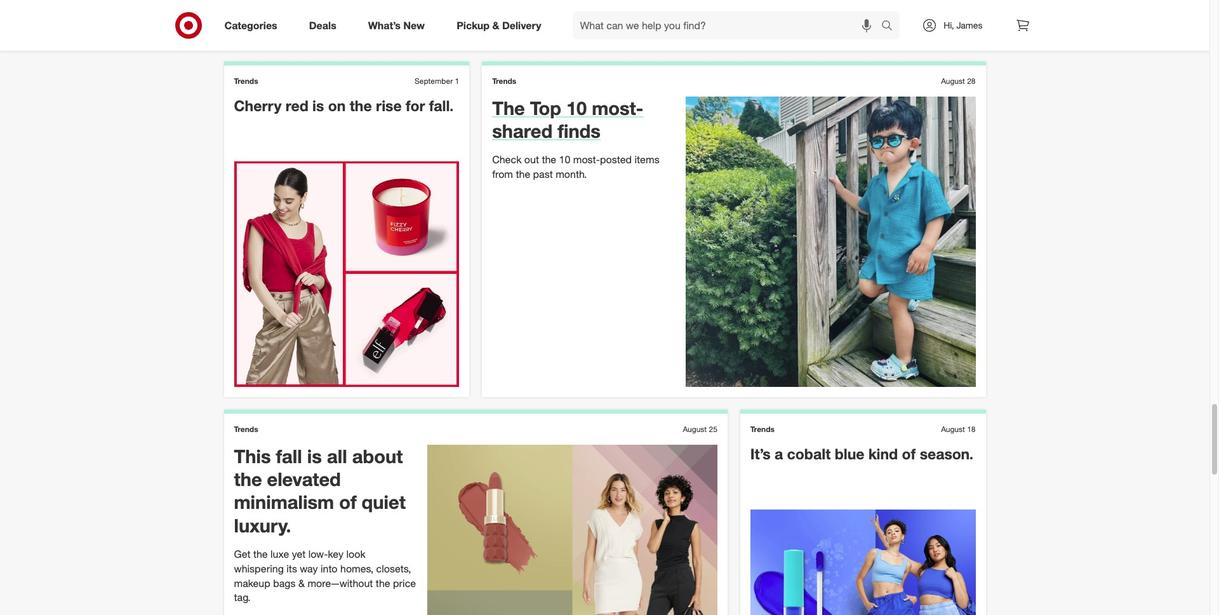 Task type: describe. For each thing, give the bounding box(es) containing it.
hi,
[[944, 20, 955, 30]]

cobalt
[[788, 445, 831, 462]]

hi, james
[[944, 20, 983, 30]]

items
[[635, 153, 660, 166]]

season.
[[920, 445, 974, 462]]

september 1
[[415, 76, 459, 86]]

the inside this fall is all about the elevated minimalism of quiet luxury.
[[234, 468, 262, 491]]

from
[[492, 168, 513, 181]]

finds
[[558, 120, 601, 142]]

pickup
[[457, 19, 490, 31]]

& inside the get the luxe yet low-key look whispering its way into homes, closets, makeup bags & more—without the price tag.
[[299, 577, 305, 589]]

homes,
[[341, 562, 374, 575]]

blue
[[835, 445, 865, 462]]

it's a cobalt blue kind of season.
[[751, 445, 974, 462]]

get the luxe yet low-key look whispering its way into homes, closets, makeup bags & more—without the price tag.
[[234, 548, 416, 604]]

categories link
[[214, 11, 293, 39]]

cherry
[[234, 97, 282, 114]]

august 18
[[942, 424, 976, 434]]

is for on
[[313, 97, 324, 114]]

search
[[876, 20, 907, 33]]

posted
[[600, 153, 632, 166]]

what's new link
[[358, 11, 441, 39]]

out
[[525, 153, 539, 166]]

the top 10 most-shared finds image
[[686, 97, 976, 387]]

fall
[[276, 445, 302, 468]]

yet
[[292, 548, 306, 560]]

what's
[[368, 19, 401, 31]]

august for this fall is all about the elevated minimalism of quiet luxury.
[[683, 424, 707, 434]]

a
[[775, 445, 784, 462]]

into
[[321, 562, 338, 575]]

the
[[492, 97, 525, 119]]

luxe
[[271, 548, 289, 560]]

luxury.
[[234, 514, 291, 537]]

trends for september 1
[[234, 76, 258, 86]]

this
[[234, 445, 271, 468]]

delivery
[[502, 19, 542, 31]]

most- inside the top 10 most- shared finds
[[592, 97, 644, 119]]

the up "past"
[[542, 153, 557, 166]]

the right 'on'
[[350, 97, 372, 114]]

closets,
[[377, 562, 411, 575]]

28
[[968, 76, 976, 86]]

this fall is all about the elevated minimalism of quiet luxury. image
[[428, 445, 718, 615]]

look
[[347, 548, 366, 560]]

kind
[[869, 445, 898, 462]]

What can we help you find? suggestions appear below search field
[[573, 11, 885, 39]]



Task type: locate. For each thing, give the bounding box(es) containing it.
cherry red is on the rise for fall. image
[[234, 161, 459, 387]]

check out the 10 most-posted items from the past month.
[[492, 153, 660, 181]]

august left 28
[[942, 76, 966, 86]]

pickup & delivery
[[457, 19, 542, 31]]

10
[[567, 97, 587, 119], [559, 153, 571, 166]]

0 horizontal spatial &
[[299, 577, 305, 589]]

of inside this fall is all about the elevated minimalism of quiet luxury.
[[339, 491, 357, 514]]

top
[[530, 97, 562, 119]]

pickup & delivery link
[[446, 11, 558, 39]]

0 vertical spatial most-
[[592, 97, 644, 119]]

whispering
[[234, 562, 284, 575]]

price
[[393, 577, 416, 589]]

the down this
[[234, 468, 262, 491]]

august left 18
[[942, 424, 966, 434]]

most- up finds at the left top of the page
[[592, 97, 644, 119]]

most- up month.
[[574, 153, 600, 166]]

low-
[[309, 548, 328, 560]]

is left all
[[307, 445, 322, 468]]

most- inside check out the 10 most-posted items from the past month.
[[574, 153, 600, 166]]

18
[[968, 424, 976, 434]]

0 vertical spatial is
[[313, 97, 324, 114]]

tag.
[[234, 591, 251, 604]]

10 inside check out the 10 most-posted items from the past month.
[[559, 153, 571, 166]]

0 vertical spatial of
[[903, 445, 916, 462]]

0 vertical spatial 10
[[567, 97, 587, 119]]

of right kind
[[903, 445, 916, 462]]

the down out
[[516, 168, 531, 181]]

way
[[300, 562, 318, 575]]

trends up the
[[492, 76, 517, 86]]

fall.
[[429, 97, 454, 114]]

trends for august 28
[[492, 76, 517, 86]]

is for all
[[307, 445, 322, 468]]

of
[[903, 445, 916, 462], [339, 491, 357, 514]]

&
[[493, 19, 500, 31], [299, 577, 305, 589]]

cherry red is on the rise for fall.
[[234, 97, 454, 114]]

more—without
[[308, 577, 373, 589]]

the
[[350, 97, 372, 114], [542, 153, 557, 166], [516, 168, 531, 181], [234, 468, 262, 491], [253, 548, 268, 560], [376, 577, 390, 589]]

september
[[415, 76, 453, 86]]

august 25
[[683, 424, 718, 434]]

0 horizontal spatial of
[[339, 491, 357, 514]]

denim for daaays, in just the right ways. image
[[428, 0, 718, 39]]

deals
[[309, 19, 337, 31]]

trends up it's
[[751, 424, 775, 434]]

10 up finds at the left top of the page
[[567, 97, 587, 119]]

month.
[[556, 168, 587, 181]]

august
[[942, 76, 966, 86], [683, 424, 707, 434], [942, 424, 966, 434]]

the top 10 most- shared finds
[[492, 97, 644, 142]]

august for the top 10 most- shared finds
[[942, 76, 966, 86]]

1 horizontal spatial &
[[493, 19, 500, 31]]

trends up this
[[234, 424, 258, 434]]

what's new
[[368, 19, 425, 31]]

james
[[957, 20, 983, 30]]

& right pickup on the top left of page
[[493, 19, 500, 31]]

trends for august 25
[[234, 424, 258, 434]]

august 28
[[942, 76, 976, 86]]

1
[[455, 76, 459, 86]]

key
[[328, 548, 344, 560]]

10 inside the top 10 most- shared finds
[[567, 97, 587, 119]]

it's a cobalt blue kind of season. image
[[751, 510, 976, 615]]

1 horizontal spatial of
[[903, 445, 916, 462]]

most-
[[592, 97, 644, 119], [574, 153, 600, 166]]

trends
[[234, 76, 258, 86], [492, 76, 517, 86], [234, 424, 258, 434], [751, 424, 775, 434]]

0 vertical spatial &
[[493, 19, 500, 31]]

this fall is all about the elevated minimalism of quiet luxury.
[[234, 445, 406, 537]]

trends for august 18
[[751, 424, 775, 434]]

all
[[327, 445, 347, 468]]

1 vertical spatial 10
[[559, 153, 571, 166]]

is inside this fall is all about the elevated minimalism of quiet luxury.
[[307, 445, 322, 468]]

shared
[[492, 120, 553, 142]]

its
[[287, 562, 297, 575]]

red
[[286, 97, 309, 114]]

elevated
[[267, 468, 341, 491]]

of left "quiet"
[[339, 491, 357, 514]]

10 up month.
[[559, 153, 571, 166]]

on
[[328, 97, 346, 114]]

the up 'whispering'
[[253, 548, 268, 560]]

august left the 25
[[683, 424, 707, 434]]

search button
[[876, 11, 907, 42]]

about
[[352, 445, 403, 468]]

for
[[406, 97, 425, 114]]

deals link
[[298, 11, 352, 39]]

minimalism
[[234, 491, 334, 514]]

the down closets,
[[376, 577, 390, 589]]

it's
[[751, 445, 771, 462]]

1 vertical spatial most-
[[574, 153, 600, 166]]

is left 'on'
[[313, 97, 324, 114]]

get
[[234, 548, 251, 560]]

past
[[533, 168, 553, 181]]

rise
[[376, 97, 402, 114]]

is
[[313, 97, 324, 114], [307, 445, 322, 468]]

1 vertical spatial is
[[307, 445, 322, 468]]

makeup
[[234, 577, 270, 589]]

1 vertical spatial of
[[339, 491, 357, 514]]

categories
[[225, 19, 277, 31]]

1 vertical spatial &
[[299, 577, 305, 589]]

new
[[404, 19, 425, 31]]

trends up the cherry
[[234, 76, 258, 86]]

& down way
[[299, 577, 305, 589]]

25
[[709, 424, 718, 434]]

get inspiration for your bag ﻿﻿with what's in these bags. image
[[751, 0, 976, 39]]

bags
[[273, 577, 296, 589]]

check
[[492, 153, 522, 166]]

quiet
[[362, 491, 406, 514]]



Task type: vqa. For each thing, say whether or not it's contained in the screenshot.
Versed Refreshed and Ready Skin Essentials Trio Gift Set - 1.3oz/3pc Image
no



